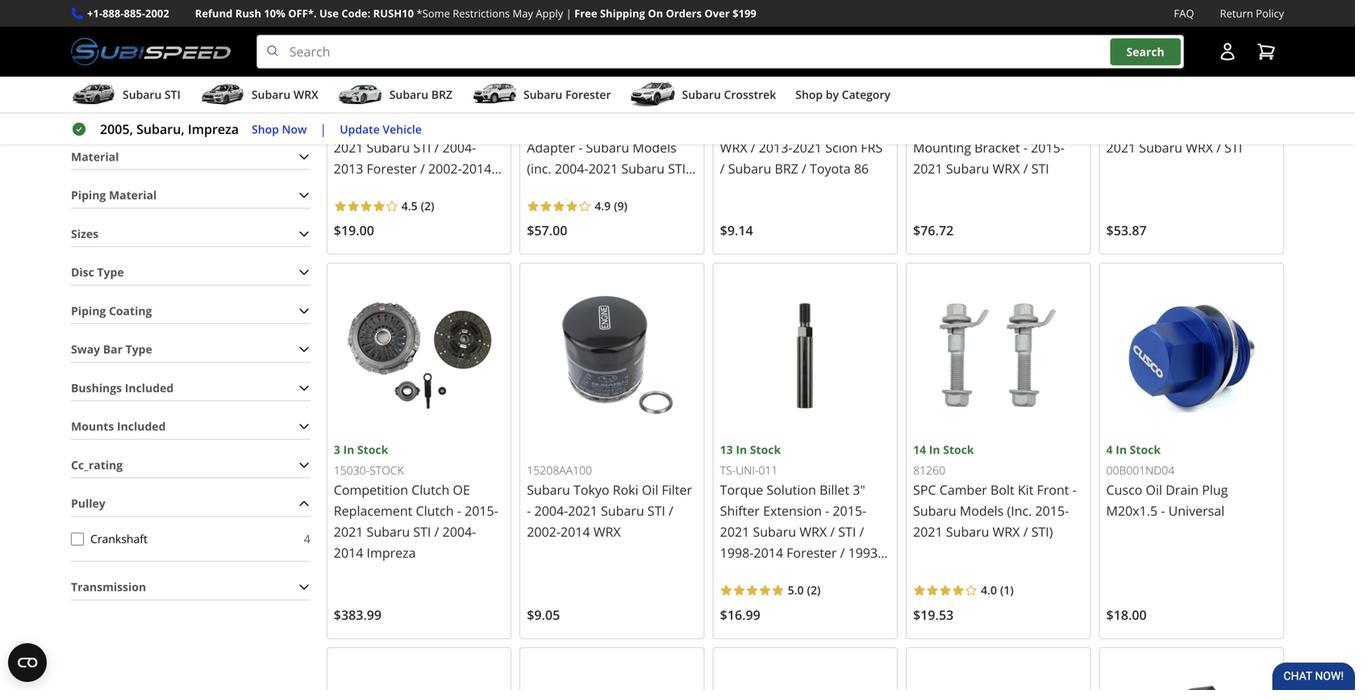 Task type: locate. For each thing, give the bounding box(es) containing it.
subaru down replacement
[[367, 523, 410, 540]]

open widget image
[[8, 643, 47, 682]]

0 horizontal spatial oil
[[642, 481, 659, 499]]

transmission
[[71, 579, 146, 595]]

in for competition clutch oe replacement clutch - 2015- 2021 subaru sti / 2004- 2014 impreza
[[343, 442, 355, 457]]

2004- down adapter
[[555, 160, 589, 177]]

subaru down 15208aa100
[[527, 481, 571, 499]]

shop inside dropdown button
[[796, 87, 823, 102]]

86 inside 12 in stock 44022aa123 subaru / toyota oem donut gasket - 2015-2021 subaru wrx / 2013-2021 scion frs / subaru brz / toyota 86
[[855, 160, 869, 177]]

- right adapter
[[579, 139, 583, 156]]

sti inside 50 in stock 028001 grimmspeed turbo to downpipe gasket - 2015- 2021 subaru sti / 2004- 2013 forester / 2002-2014 impreza
[[414, 139, 431, 156]]

cusco
[[1107, 481, 1143, 499]]

sti inside hella horns with grimmspeed brotie mounting bracket  - 2015- 2021 subaru wrx / sti
[[1032, 160, 1050, 177]]

adapter
[[527, 139, 576, 156]]

2013- up 2017-
[[793, 586, 827, 603]]

2013-
[[759, 139, 793, 156], [814, 565, 848, 582], [793, 586, 827, 603]]

- inside 13 in stock ts-uni-011 torque solution billet 3" shifter extension - 2015- 2021 subaru wrx / sti / 1998-2014 forester / 1993- 2014 impreza / 2013-2016 scion fr-s / 2013-2020 subaru brz / 2017-2019 toyota 86
[[826, 502, 830, 520]]

1 vertical spatial models
[[960, 502, 1004, 519]]

free
[[575, 6, 598, 21]]

impreza inside 50 in stock 028001 grimmspeed turbo to downpipe gasket - 2015- 2021 subaru sti / 2004- 2013 forester / 2002-2014 impreza
[[334, 181, 383, 198]]

subaru sti button
[[71, 80, 181, 112]]

*some
[[417, 6, 450, 21]]

grimmspeed down 077046
[[527, 97, 606, 114]]

2002- down (inc.
[[527, 181, 561, 198]]

2002- up '4.5 ( 2 )'
[[429, 160, 462, 177]]

subaru down the mounting
[[947, 160, 990, 177]]

wrx down tokyo
[[594, 523, 621, 540]]

subaru up vehicle on the left of page
[[390, 87, 429, 102]]

wrx down bracket
[[993, 160, 1021, 177]]

sti inside dropdown button
[[165, 87, 181, 102]]

-
[[443, 118, 448, 135], [765, 118, 769, 135], [1223, 118, 1227, 135], [579, 139, 583, 156], [1024, 139, 1028, 156], [1073, 481, 1077, 499], [457, 502, 462, 519], [527, 502, 531, 519], [826, 502, 830, 520], [1162, 502, 1166, 520]]

subaru down roki
[[601, 502, 645, 519]]

wrx inside 15208aa100 subaru tokyo roki oil filter - 2004-2021 subaru sti / 2002-2014 wrx
[[594, 523, 621, 540]]

1 vertical spatial shop
[[252, 121, 279, 137]]

50 inside 50 in stock 077046 grimmspeed stock downpipe to 3inch exhaust adapter - subaru models (inc. 2004-2021 subaru sti / 2002-2014 wrx)
[[527, 58, 540, 73]]

included up mounts included on the bottom left
[[125, 380, 174, 395]]

forester
[[566, 87, 611, 102], [367, 160, 417, 177], [787, 544, 837, 561]]

13 in stock ts-uni-011 torque solution billet 3" shifter extension - 2015- 2021 subaru wrx / sti / 1998-2014 forester / 1993- 2014 impreza / 2013-2016 scion fr-s / 2013-2020 subaru brz / 2017-2019 toyota 86
[[720, 442, 882, 645]]

1 piping from the top
[[71, 187, 106, 203]]

oil down 00b001nd04
[[1147, 481, 1163, 499]]

$19.53
[[914, 606, 954, 623]]

1 vertical spatial material
[[109, 187, 157, 203]]

material
[[71, 149, 119, 164], [109, 187, 157, 203]]

) right 4.9
[[624, 198, 628, 213]]

4 inside 4 in stock 00b001nd04 cusco oil drain plug m20x1.5 - universal
[[1107, 442, 1113, 457]]

clutch down oe
[[416, 502, 454, 519]]

0 horizontal spatial gasket
[[399, 118, 440, 135]]

1 oil from the left
[[642, 481, 659, 499]]

) left 2020 in the right bottom of the page
[[818, 582, 821, 598]]

) for 1998-
[[818, 582, 821, 598]]

0 vertical spatial brz
[[432, 87, 453, 102]]

stock up 011
[[750, 442, 781, 457]]

2 right 5.0
[[811, 582, 818, 598]]

1 vertical spatial clutch
[[416, 502, 454, 519]]

0 horizontal spatial grimmspeed
[[334, 97, 413, 114]]

| right the now
[[320, 120, 327, 138]]

to left 3inch
[[592, 118, 604, 135]]

subaru down donut
[[839, 118, 883, 135]]

bolt
[[991, 481, 1015, 499]]

2 gasket from the left
[[720, 118, 762, 135]]

subaru tokyo roki oil filter - 2004-2021 subaru sti / 2002-2014 wrx image
[[527, 270, 698, 441]]

1 vertical spatial brz
[[775, 160, 799, 177]]

kit
[[1018, 481, 1034, 499]]

0 vertical spatial to
[[456, 97, 468, 114]]

subaru up shop now
[[252, 87, 291, 102]]

bushings included
[[71, 380, 174, 395]]

0 vertical spatial material
[[71, 149, 119, 164]]

plug
[[1203, 481, 1229, 499]]

piping inside dropdown button
[[71, 187, 106, 203]]

in right 3
[[343, 442, 355, 457]]

- inside 14 in stock 81260 spc camber bolt kit front - subaru models (inc. 2015- 2021 subaru wrx / sti)
[[1073, 481, 1077, 499]]

piping inside dropdown button
[[71, 303, 106, 318]]

oil inside 15208aa100 subaru tokyo roki oil filter - 2004-2021 subaru sti / 2002-2014 wrx
[[642, 481, 659, 499]]

in for grimmspeed turbo to downpipe gasket - 2015- 2021 subaru sti / 2004- 2013 forester / 2002-2014 impreza
[[350, 58, 361, 73]]

brz inside 12 in stock 44022aa123 subaru / toyota oem donut gasket - 2015-2021 subaru wrx / 2013-2021 scion frs / subaru brz / toyota 86
[[775, 160, 799, 177]]

0 vertical spatial models
[[633, 139, 677, 156]]

- inside 12 in stock 44022aa123 subaru / toyota oem donut gasket - 2015-2021 subaru wrx / 2013-2021 scion frs / subaru brz / toyota 86
[[765, 118, 769, 135]]

material button
[[71, 144, 311, 169]]

/ inside 15208aa100 subaru tokyo roki oil filter - 2004-2021 subaru sti / 2002-2014 wrx
[[669, 502, 674, 519]]

1 vertical spatial included
[[117, 419, 166, 434]]

brake
[[1107, 118, 1142, 135]]

type inside dropdown button
[[126, 342, 152, 357]]

1
[[1004, 582, 1011, 598]]

0 vertical spatial 4
[[1107, 442, 1113, 457]]

in inside 50 in stock 077046 grimmspeed stock downpipe to 3inch exhaust adapter - subaru models (inc. 2004-2021 subaru sti / 2002-2014 wrx)
[[543, 58, 554, 73]]

subaru down lines
[[1140, 139, 1183, 156]]

1 horizontal spatial 86
[[855, 160, 869, 177]]

mounts included
[[71, 419, 166, 434]]

0 horizontal spatial shop
[[252, 121, 279, 137]]

2 horizontal spatial 50
[[914, 58, 927, 73]]

2019
[[836, 607, 865, 624]]

off*.
[[288, 6, 317, 21]]

2015- down brotie
[[1032, 139, 1065, 156]]

50 up 'hella'
[[914, 58, 927, 73]]

- down steel
[[1223, 118, 1227, 135]]

50 up 077046
[[527, 58, 540, 73]]

1 vertical spatial scion
[[720, 586, 753, 603]]

stock inside 4 in stock 00b001nd04 cusco oil drain plug m20x1.5 - universal
[[1131, 442, 1161, 457]]

stock up stock on the left bottom
[[357, 442, 388, 457]]

scion
[[826, 139, 858, 156], [720, 586, 753, 603]]

sti inside stoptech stainless steel brake lines (front) - 2015- 2021 subaru wrx / sti
[[1225, 139, 1243, 156]]

1 horizontal spatial 50
[[527, 58, 540, 73]]

disc type button
[[71, 260, 311, 285]]

grimmspeed turbo to downpipe gasket - 2015-2021 subaru sti / 2004-2013 forester / 2002-2014 impreza image
[[334, 0, 505, 56]]

toyota down $16.99 on the right bottom of page
[[720, 628, 761, 645]]

included for mounts included
[[117, 419, 166, 434]]

piping for piping coating
[[71, 303, 106, 318]]

wrx up the now
[[294, 87, 319, 102]]

subaru down 3inch
[[586, 139, 630, 156]]

1 vertical spatial piping
[[71, 303, 106, 318]]

subaru wrx
[[252, 87, 319, 102]]

1 horizontal spatial shop
[[796, 87, 823, 102]]

2 vertical spatial toyota
[[720, 628, 761, 645]]

subaru up "wrx)"
[[622, 160, 665, 177]]

- down turbo
[[443, 118, 448, 135]]

2 oil from the left
[[1147, 481, 1163, 499]]

86
[[855, 160, 869, 177], [765, 628, 780, 645]]

in inside 3 in stock 15030-stock competition clutch oe replacement clutch - 2015- 2021 subaru sti / 2004- 2014 impreza
[[343, 442, 355, 457]]

2 vertical spatial 2002-
[[527, 523, 561, 540]]

shop for shop now
[[252, 121, 279, 137]]

in for cusco oil drain plug m20x1.5 - universal
[[1116, 442, 1128, 457]]

1 horizontal spatial forester
[[566, 87, 611, 102]]

0 vertical spatial type
[[97, 264, 124, 280]]

may
[[513, 6, 533, 21]]

update vehicle
[[340, 121, 422, 137]]

50 in stock 077046 grimmspeed stock downpipe to 3inch exhaust adapter - subaru models (inc. 2004-2021 subaru sti / 2002-2014 wrx)
[[527, 58, 694, 198]]

in up 'hella'
[[930, 58, 941, 73]]

impreza inside 13 in stock ts-uni-011 torque solution billet 3" shifter extension - 2015- 2021 subaru wrx / sti / 1998-2014 forester / 1993- 2014 impreza / 2013-2016 scion fr-s / 2013-2020 subaru brz / 2017-2019 toyota 86
[[753, 565, 803, 582]]

by
[[826, 87, 839, 102]]

2015- inside 13 in stock ts-uni-011 torque solution billet 3" shifter extension - 2015- 2021 subaru wrx / sti / 1998-2014 forester / 1993- 2014 impreza / 2013-2016 scion fr-s / 2013-2020 subaru brz / 2017-2019 toyota 86
[[833, 502, 867, 520]]

grimmspeed inside 50 in stock 028001 grimmspeed turbo to downpipe gasket - 2015- 2021 subaru sti / 2004- 2013 forester / 2002-2014 impreza
[[334, 97, 413, 114]]

0 vertical spatial forester
[[566, 87, 611, 102]]

0 horizontal spatial forester
[[367, 160, 417, 177]]

sti inside 13 in stock ts-uni-011 torque solution billet 3" shifter extension - 2015- 2021 subaru wrx / sti / 1998-2014 forester / 1993- 2014 impreza / 2013-2016 scion fr-s / 2013-2020 subaru brz / 2017-2019 toyota 86
[[839, 523, 857, 540]]

1 horizontal spatial downpipe
[[527, 118, 589, 135]]

fr-
[[756, 586, 775, 603]]

1 gasket from the left
[[399, 118, 440, 135]]

wrx down (front)
[[1187, 139, 1214, 156]]

toyota down oem
[[810, 160, 851, 177]]

( for 1998-
[[808, 582, 811, 598]]

0 vertical spatial shop
[[796, 87, 823, 102]]

2 vertical spatial forester
[[787, 544, 837, 561]]

1 vertical spatial to
[[592, 118, 604, 135]]

piping coating button
[[71, 299, 311, 323]]

81260
[[914, 462, 946, 478]]

2014 down replacement
[[334, 544, 364, 561]]

2015- down crosstrek
[[773, 118, 806, 135]]

pulley
[[71, 496, 106, 511]]

downpipe inside 50 in stock 077046 grimmspeed stock downpipe to 3inch exhaust adapter - subaru models (inc. 2004-2021 subaru sti / 2002-2014 wrx)
[[527, 118, 589, 135]]

subaru down extension in the bottom right of the page
[[753, 523, 797, 540]]

impreza
[[188, 120, 239, 138], [334, 181, 383, 198], [367, 544, 416, 561], [753, 565, 803, 582]]

2013- inside 12 in stock 44022aa123 subaru / toyota oem donut gasket - 2015-2021 subaru wrx / 2013-2021 scion frs / subaru brz / toyota 86
[[759, 139, 793, 156]]

2 downpipe from the left
[[527, 118, 589, 135]]

1 vertical spatial 86
[[765, 628, 780, 645]]

) right 4.5
[[431, 198, 435, 213]]

forester inside dropdown button
[[566, 87, 611, 102]]

shop by category button
[[796, 80, 891, 112]]

2 50 from the left
[[527, 58, 540, 73]]

subaru,
[[136, 120, 185, 138]]

competition clutch oe replacement clutch - 2015-2021 subaru sti / 2004-2014 impreza image
[[334, 270, 505, 441]]

impreza down 2013
[[334, 181, 383, 198]]

1 vertical spatial 2013-
[[814, 565, 848, 582]]

2013- up 2020 in the right bottom of the page
[[814, 565, 848, 582]]

forester up 5.0 ( 2 )
[[787, 544, 837, 561]]

downpipe up adapter
[[527, 118, 589, 135]]

included down bushings included
[[117, 419, 166, 434]]

gasket down turbo
[[399, 118, 440, 135]]

models down camber
[[960, 502, 1004, 519]]

1 downpipe from the left
[[334, 118, 395, 135]]

type right bar
[[126, 342, 152, 357]]

in inside 14 in stock 81260 spc camber bolt kit front - subaru models (inc. 2015- 2021 subaru wrx / sti)
[[930, 442, 941, 457]]

wrx down 'subaru crosstrek'
[[720, 139, 748, 156]]

subaru brz
[[390, 87, 453, 102]]

2 horizontal spatial forester
[[787, 544, 837, 561]]

2 vertical spatial brz
[[767, 607, 791, 624]]

2015- down the front
[[1036, 502, 1070, 519]]

1 horizontal spatial models
[[960, 502, 1004, 519]]

subaru inside hella horns with grimmspeed brotie mounting bracket  - 2015- 2021 subaru wrx / sti
[[947, 160, 990, 177]]

grimmspeed inside 50 in stock 077046 grimmspeed stock downpipe to 3inch exhaust adapter - subaru models (inc. 2004-2021 subaru sti / 2002-2014 wrx)
[[527, 97, 606, 114]]

stock for subaru / toyota oem donut gasket - 2015-2021 subaru wrx / 2013-2021 scion frs / subaru brz / toyota 86
[[750, 58, 781, 73]]

0 vertical spatial included
[[125, 380, 174, 395]]

stock for competition clutch oe replacement clutch - 2015- 2021 subaru sti / 2004- 2014 impreza
[[357, 442, 388, 457]]

oil inside 4 in stock 00b001nd04 cusco oil drain plug m20x1.5 - universal
[[1147, 481, 1163, 499]]

0 horizontal spatial scion
[[720, 586, 753, 603]]

4.9 ( 9 )
[[595, 198, 628, 213]]

stock
[[370, 462, 404, 478]]

wrx inside stoptech stainless steel brake lines (front) - 2015- 2021 subaru wrx / sti
[[1187, 139, 1214, 156]]

to right turbo
[[456, 97, 468, 114]]

to
[[456, 97, 468, 114], [592, 118, 604, 135]]

stock inside 50 in stock 028001 grimmspeed turbo to downpipe gasket - 2015- 2021 subaru sti / 2004- 2013 forester / 2002-2014 impreza
[[364, 58, 395, 73]]

included inside dropdown button
[[117, 419, 166, 434]]

1 horizontal spatial to
[[592, 118, 604, 135]]

/ inside 3 in stock 15030-stock competition clutch oe replacement clutch - 2015- 2021 subaru sti / 2004- 2014 impreza
[[435, 523, 439, 540]]

in inside 12 in stock 44022aa123 subaru / toyota oem donut gasket - 2015-2021 subaru wrx / 2013-2021 scion frs / subaru brz / toyota 86
[[736, 58, 748, 73]]

torque solution turbo oil feed line kit - 2015-2021 subaru sti / 1998-2013 forester / 1993-2014 impreza image
[[720, 654, 891, 690]]

2 piping from the top
[[71, 303, 106, 318]]

in inside 50 in stock 028001 grimmspeed turbo to downpipe gasket - 2015- 2021 subaru sti / 2004- 2013 forester / 2002-2014 impreza
[[350, 58, 361, 73]]

2014 down tokyo
[[561, 523, 590, 540]]

2015- inside stoptech stainless steel brake lines (front) - 2015- 2021 subaru wrx / sti
[[1231, 118, 1264, 135]]

1 horizontal spatial |
[[566, 6, 572, 21]]

stock up 028001
[[364, 58, 395, 73]]

bracket
[[975, 139, 1021, 156]]

+1-888-885-2002 link
[[87, 5, 169, 22]]

1 horizontal spatial grimmspeed
[[527, 97, 606, 114]]

hella
[[914, 97, 944, 114]]

in up 00b001nd04
[[1116, 442, 1128, 457]]

oil
[[642, 481, 659, 499], [1147, 481, 1163, 499]]

wrx inside 13 in stock ts-uni-011 torque solution billet 3" shifter extension - 2015- 2021 subaru wrx / sti / 1998-2014 forester / 1993- 2014 impreza / 2013-2016 scion fr-s / 2013-2020 subaru brz / 2017-2019 toyota 86
[[800, 523, 827, 540]]

models inside 14 in stock 81260 spc camber bolt kit front - subaru models (inc. 2015- 2021 subaru wrx / sti)
[[960, 502, 1004, 519]]

piping up sizes
[[71, 187, 106, 203]]

in for spc camber bolt kit front - subaru models (inc. 2015- 2021 subaru wrx / sti)
[[930, 442, 941, 457]]

0 horizontal spatial 2
[[425, 198, 431, 213]]

stoptech stainless steel brake lines (front) - 2015-2021 subaru wrx / sti image
[[1107, 0, 1278, 56]]

0 horizontal spatial 50
[[334, 58, 347, 73]]

a subaru crosstrek thumbnail image image
[[631, 82, 676, 107]]

filter
[[662, 481, 692, 499]]

frs
[[861, 139, 883, 156]]

1 horizontal spatial gasket
[[720, 118, 762, 135]]

1 horizontal spatial scion
[[826, 139, 858, 156]]

pulley button
[[71, 491, 311, 516]]

- inside 50 in stock 077046 grimmspeed stock downpipe to 3inch exhaust adapter - subaru models (inc. 2004-2021 subaru sti / 2002-2014 wrx)
[[579, 139, 583, 156]]

shop for shop by category
[[796, 87, 823, 102]]

stock for grimmspeed stock downpipe to 3inch exhaust adapter - subaru models (inc. 2004-2021 subaru sti / 2002-2014 wrx)
[[557, 58, 588, 73]]

/ inside 14 in stock 81260 spc camber bolt kit front - subaru models (inc. 2015- 2021 subaru wrx / sti)
[[1024, 523, 1029, 540]]

1 horizontal spatial 4
[[1107, 442, 1113, 457]]

1 vertical spatial forester
[[367, 160, 417, 177]]

0 vertical spatial scion
[[826, 139, 858, 156]]

0 vertical spatial 2013-
[[759, 139, 793, 156]]

( right 4.5
[[421, 198, 425, 213]]

2004- inside 3 in stock 15030-stock competition clutch oe replacement clutch - 2015- 2021 subaru sti / 2004- 2014 impreza
[[443, 523, 476, 540]]

0 vertical spatial 2
[[425, 198, 431, 213]]

10%
[[264, 6, 286, 21]]

0 vertical spatial toyota
[[775, 97, 816, 114]]

in up 077046
[[543, 58, 554, 73]]

$9.14
[[720, 222, 754, 239]]

2013- down crosstrek
[[759, 139, 793, 156]]

scion up $16.99 on the right bottom of page
[[720, 586, 753, 603]]

0 horizontal spatial 4
[[304, 531, 311, 546]]

2002- inside 15208aa100 subaru tokyo roki oil filter - 2004-2021 subaru sti / 2002-2014 wrx
[[527, 523, 561, 540]]

2015- down oe
[[465, 502, 499, 519]]

category
[[842, 87, 891, 102]]

1 vertical spatial type
[[126, 342, 152, 357]]

sti
[[165, 87, 181, 102], [414, 139, 431, 156], [1225, 139, 1243, 156], [668, 160, 686, 177], [1032, 160, 1050, 177], [648, 502, 666, 519], [414, 523, 431, 540], [839, 523, 857, 540]]

m20x1.5
[[1107, 502, 1158, 520]]

gasket down crosstrek
[[720, 118, 762, 135]]

grimmspeed up update vehicle
[[334, 97, 413, 114]]

0 horizontal spatial type
[[97, 264, 124, 280]]

2002
[[145, 6, 169, 21]]

$53.87
[[1107, 222, 1147, 239]]

2 for forester
[[425, 198, 431, 213]]

donut
[[852, 97, 889, 114]]

material inside 'dropdown button'
[[71, 149, 119, 164]]

86 down s
[[765, 628, 780, 645]]

competition
[[334, 481, 408, 499]]

oil right roki
[[642, 481, 659, 499]]

2015- down 3" on the right
[[833, 502, 867, 520]]

2021 inside hella horns with grimmspeed brotie mounting bracket  - 2015- 2021 subaru wrx / sti
[[914, 160, 943, 177]]

1 horizontal spatial type
[[126, 342, 152, 357]]

1 vertical spatial 2
[[811, 582, 818, 598]]

2020
[[827, 586, 857, 603]]

forester down update vehicle button
[[367, 160, 417, 177]]

shop left the now
[[252, 121, 279, 137]]

) for 2002-
[[624, 198, 628, 213]]

stock up 00b001nd04
[[1131, 442, 1161, 457]]

3 50 from the left
[[914, 58, 927, 73]]

stock for grimmspeed turbo to downpipe gasket - 2015- 2021 subaru sti / 2004- 2013 forester / 2002-2014 impreza
[[364, 58, 395, 73]]

toyota left oem
[[775, 97, 816, 114]]

subaru crosstrek
[[682, 87, 777, 102]]

2015- down steel
[[1231, 118, 1264, 135]]

- inside 50 in stock 028001 grimmspeed turbo to downpipe gasket - 2015- 2021 subaru sti / 2004- 2013 forester / 2002-2014 impreza
[[443, 118, 448, 135]]

stock inside 12 in stock 44022aa123 subaru / toyota oem donut gasket - 2015-2021 subaru wrx / 2013-2021 scion frs / subaru brz / toyota 86
[[750, 58, 781, 73]]

2021 inside 3 in stock 15030-stock competition clutch oe replacement clutch - 2015- 2021 subaru sti / 2004- 2014 impreza
[[334, 523, 364, 540]]

2004- down turbo
[[443, 139, 476, 156]]

code:
[[342, 6, 371, 21]]

in inside 4 in stock 00b001nd04 cusco oil drain plug m20x1.5 - universal
[[1116, 442, 1128, 457]]

2 grimmspeed from the left
[[527, 97, 606, 114]]

brotie
[[995, 118, 1032, 135]]

grimmspeed stock downpipe to 3inch exhaust adapter - subaru models (inc. 2004-2021 subaru sti / 2002-2014 wrx) image
[[527, 0, 698, 56]]

0 horizontal spatial downpipe
[[334, 118, 395, 135]]

( right 4.9
[[614, 198, 618, 213]]

1 grimmspeed from the left
[[334, 97, 413, 114]]

2014
[[462, 160, 492, 177], [561, 181, 590, 198], [561, 523, 590, 540], [334, 544, 364, 561], [754, 544, 784, 561], [720, 565, 750, 582]]

a subaru wrx thumbnail image image
[[200, 82, 245, 107]]

included
[[125, 380, 174, 395], [117, 419, 166, 434]]

0 horizontal spatial |
[[320, 120, 327, 138]]

universal
[[1169, 502, 1225, 520]]

1 50 from the left
[[334, 58, 347, 73]]

stoptech
[[1107, 97, 1163, 114]]

1 vertical spatial |
[[320, 120, 327, 138]]

2014 inside 3 in stock 15030-stock competition clutch oe replacement clutch - 2015- 2021 subaru sti / 2004- 2014 impreza
[[334, 544, 364, 561]]

( right 5.0
[[808, 582, 811, 598]]

0 horizontal spatial 86
[[765, 628, 780, 645]]

0 horizontal spatial to
[[456, 97, 468, 114]]

0 vertical spatial 2002-
[[429, 160, 462, 177]]

in right 13
[[736, 442, 748, 457]]

86 down frs
[[855, 160, 869, 177]]

1 horizontal spatial oil
[[1147, 481, 1163, 499]]

2004-
[[443, 139, 476, 156], [555, 160, 589, 177], [535, 502, 568, 519], [443, 523, 476, 540]]

4.0
[[982, 582, 998, 598]]

shop now
[[252, 121, 307, 137]]

1 vertical spatial 4
[[304, 531, 311, 546]]

included inside 'dropdown button'
[[125, 380, 174, 395]]

in right "12"
[[736, 58, 748, 73]]

crankshaft
[[90, 531, 148, 546]]

0 vertical spatial 86
[[855, 160, 869, 177]]

impreza down a subaru wrx thumbnail image
[[188, 120, 239, 138]]

in right 14
[[930, 442, 941, 457]]

stock up subaru forester on the top of page
[[557, 58, 588, 73]]

forester up 3inch
[[566, 87, 611, 102]]

2004- down oe
[[443, 523, 476, 540]]

to inside 50 in stock 077046 grimmspeed stock downpipe to 3inch exhaust adapter - subaru models (inc. 2004-2021 subaru sti / 2002-2014 wrx)
[[592, 118, 604, 135]]

| left free
[[566, 6, 572, 21]]

- right the front
[[1073, 481, 1077, 499]]

2015- down turbo
[[451, 118, 485, 135]]

piping up sway
[[71, 303, 106, 318]]

00b001nd04
[[1107, 462, 1175, 478]]

subaru down camber
[[947, 523, 990, 540]]

0 vertical spatial piping
[[71, 187, 106, 203]]

apply
[[536, 6, 564, 21]]

1 horizontal spatial 2
[[811, 582, 818, 598]]

1 vertical spatial 2002-
[[527, 181, 561, 198]]

stock inside 13 in stock ts-uni-011 torque solution billet 3" shifter extension - 2015- 2021 subaru wrx / sti / 1998-2014 forester / 1993- 2014 impreza / 2013-2016 scion fr-s / 2013-2020 subaru brz / 2017-2019 toyota 86
[[750, 442, 781, 457]]

models
[[633, 139, 677, 156], [960, 502, 1004, 519]]

type inside dropdown button
[[97, 264, 124, 280]]

button image
[[1219, 42, 1238, 61]]

0 horizontal spatial models
[[633, 139, 677, 156]]

)
[[431, 198, 435, 213], [624, 198, 628, 213], [818, 582, 821, 598], [1011, 582, 1014, 598]]

type right disc
[[97, 264, 124, 280]]

shop left by
[[796, 87, 823, 102]]

faq
[[1175, 6, 1195, 21]]

impreza down replacement
[[367, 544, 416, 561]]



Task type: describe. For each thing, give the bounding box(es) containing it.
ts-
[[720, 462, 736, 478]]

refund rush 10% off*. use code: rush10 *some restrictions may apply | free shipping on orders over $199
[[195, 6, 757, 21]]

billet
[[820, 481, 850, 499]]

2021 inside 15208aa100 subaru tokyo roki oil filter - 2004-2021 subaru sti / 2002-2014 wrx
[[568, 502, 598, 519]]

drain
[[1166, 481, 1199, 499]]

4 in stock 00b001nd04 cusco oil drain plug m20x1.5 - universal
[[1107, 442, 1229, 520]]

extension
[[764, 502, 822, 520]]

3 in stock 15030-stock competition clutch oe replacement clutch - 2015- 2021 subaru sti / 2004- 2014 impreza
[[334, 442, 499, 561]]

wrx)
[[594, 181, 625, 198]]

( for 2014
[[421, 198, 425, 213]]

stock up 3inch
[[610, 97, 642, 114]]

search input field
[[256, 35, 1185, 69]]

2 for /
[[811, 582, 818, 598]]

$9.05
[[527, 606, 560, 623]]

50 in stock 028001 grimmspeed turbo to downpipe gasket - 2015- 2021 subaru sti / 2004- 2013 forester / 2002-2014 impreza
[[334, 58, 492, 198]]

search button
[[1111, 38, 1181, 65]]

sti inside 15208aa100 subaru tokyo roki oil filter - 2004-2021 subaru sti / 2002-2014 wrx
[[648, 502, 666, 519]]

stock for cusco oil drain plug m20x1.5 - universal
[[1131, 442, 1161, 457]]

2021 inside 14 in stock 81260 spc camber bolt kit front - subaru models (inc. 2015- 2021 subaru wrx / sti)
[[914, 523, 943, 540]]

stock up horns
[[944, 58, 975, 73]]

subaru forester button
[[472, 80, 611, 112]]

tokyo
[[574, 481, 610, 499]]

) right 4.0
[[1011, 582, 1014, 598]]

1 vertical spatial toyota
[[810, 160, 851, 177]]

a subaru brz thumbnail image image
[[338, 82, 383, 107]]

4.0 ( 1 )
[[982, 582, 1014, 598]]

front
[[1038, 481, 1070, 499]]

86 inside 13 in stock ts-uni-011 torque solution billet 3" shifter extension - 2015- 2021 subaru wrx / sti / 1998-2014 forester / 1993- 2014 impreza / 2013-2016 scion fr-s / 2013-2020 subaru brz / 2017-2019 toyota 86
[[765, 628, 780, 645]]

0 vertical spatial clutch
[[412, 481, 450, 499]]

scion inside 13 in stock ts-uni-011 torque solution billet 3" shifter extension - 2015- 2021 subaru wrx / sti / 1998-2014 forester / 1993- 2014 impreza / 2013-2016 scion fr-s / 2013-2020 subaru brz / 2017-2019 toyota 86
[[720, 586, 753, 603]]

toyota inside 13 in stock ts-uni-011 torque solution billet 3" shifter extension - 2015- 2021 subaru wrx / sti / 1998-2014 forester / 1993- 2014 impreza / 2013-2016 scion fr-s / 2013-2020 subaru brz / 2017-2019 toyota 86
[[720, 628, 761, 645]]

subaru / toyota oem donut  gasket - 2015-2021 subaru wrx / 2013-2021 scion frs / subaru brz / toyota 86 image
[[720, 0, 891, 56]]

2021 inside 50 in stock 028001 grimmspeed turbo to downpipe gasket - 2015- 2021 subaru sti / 2004- 2013 forester / 2002-2014 impreza
[[334, 139, 364, 156]]

+1-888-885-2002
[[87, 6, 169, 21]]

$18.00
[[1107, 606, 1147, 623]]

material inside dropdown button
[[109, 187, 157, 203]]

horns
[[948, 97, 984, 114]]

a subaru forester thumbnail image image
[[472, 82, 517, 107]]

2014 inside 15208aa100 subaru tokyo roki oil filter - 2004-2021 subaru sti / 2002-2014 wrx
[[561, 523, 590, 540]]

torque solution billet 3" shifter extension - 2015-2021 subaru wrx / sti / 1998-2014 forester / 1993-2014 impreza / 2013-2016 scion fr-s / 2013-2020 subaru brz / 2017-2019 toyota 86 image
[[720, 270, 891, 441]]

(front)
[[1180, 118, 1220, 135]]

search
[[1127, 44, 1165, 59]]

subaru inside 50 in stock 028001 grimmspeed turbo to downpipe gasket - 2015- 2021 subaru sti / 2004- 2013 forester / 2002-2014 impreza
[[367, 139, 410, 156]]

shipping
[[600, 6, 646, 21]]

/ inside hella horns with grimmspeed brotie mounting bracket  - 2015- 2021 subaru wrx / sti
[[1024, 160, 1029, 177]]

piping for piping material
[[71, 187, 106, 203]]

forester inside 50 in stock 028001 grimmspeed turbo to downpipe gasket - 2015- 2021 subaru sti / 2004- 2013 forester / 2002-2014 impreza
[[367, 160, 417, 177]]

5.0
[[788, 582, 804, 598]]

/ inside 50 in stock 077046 grimmspeed stock downpipe to 3inch exhaust adapter - subaru models (inc. 2004-2021 subaru sti / 2002-2014 wrx)
[[690, 160, 694, 177]]

spc
[[914, 481, 937, 499]]

rush
[[235, 6, 261, 21]]

with
[[988, 97, 1013, 114]]

2005, subaru, impreza
[[100, 120, 239, 138]]

4 for 4
[[304, 531, 311, 546]]

impreza inside 3 in stock 15030-stock competition clutch oe replacement clutch - 2015- 2021 subaru sti / 2004- 2014 impreza
[[367, 544, 416, 561]]

subaru inside 3 in stock 15030-stock competition clutch oe replacement clutch - 2015- 2021 subaru sti / 2004- 2014 impreza
[[367, 523, 410, 540]]

piping material button
[[71, 183, 311, 208]]

scion inside 12 in stock 44022aa123 subaru / toyota oem donut gasket - 2015-2021 subaru wrx / 2013-2021 scion frs / subaru brz / toyota 86
[[826, 139, 858, 156]]

mounting
[[914, 139, 972, 156]]

subaru up subaru,
[[123, 87, 162, 102]]

- inside hella horns with grimmspeed brotie mounting bracket  - 2015- 2021 subaru wrx / sti
[[1024, 139, 1028, 156]]

replacement
[[334, 502, 413, 519]]

stock for spc camber bolt kit front - subaru models (inc. 2015- 2021 subaru wrx / sti)
[[944, 442, 975, 457]]

subaru down spc
[[914, 502, 957, 519]]

2004- inside 50 in stock 077046 grimmspeed stock downpipe to 3inch exhaust adapter - subaru models (inc. 2004-2021 subaru sti / 2002-2014 wrx)
[[555, 160, 589, 177]]

bushings
[[71, 380, 122, 395]]

subaru inside stoptech stainless steel brake lines (front) - 2015- 2021 subaru wrx / sti
[[1140, 139, 1183, 156]]

- inside 4 in stock 00b001nd04 cusco oil drain plug m20x1.5 - universal
[[1162, 502, 1166, 520]]

wrx inside 12 in stock 44022aa123 subaru / toyota oem donut gasket - 2015-2021 subaru wrx / 2013-2021 scion frs / subaru brz / toyota 86
[[720, 139, 748, 156]]

stoptech stainless steel brake lines (front) - 2015- 2021 subaru wrx / sti
[[1107, 97, 1264, 156]]

- inside 15208aa100 subaru tokyo roki oil filter - 2004-2021 subaru sti / 2002-2014 wrx
[[527, 502, 531, 519]]

a subaru sti thumbnail image image
[[71, 82, 116, 107]]

1998-
[[720, 544, 754, 561]]

2004- inside 15208aa100 subaru tokyo roki oil filter - 2004-2021 subaru sti / 2002-2014 wrx
[[535, 502, 568, 519]]

downpipe inside 50 in stock 028001 grimmspeed turbo to downpipe gasket - 2015- 2021 subaru sti / 2004- 2013 forester / 2002-2014 impreza
[[334, 118, 395, 135]]

sti inside 50 in stock 077046 grimmspeed stock downpipe to 3inch exhaust adapter - subaru models (inc. 2004-2021 subaru sti / 2002-2014 wrx)
[[668, 160, 686, 177]]

policy
[[1257, 6, 1285, 21]]

2021 inside 13 in stock ts-uni-011 torque solution billet 3" shifter extension - 2015- 2021 subaru wrx / sti / 1998-2014 forester / 1993- 2014 impreza / 2013-2016 scion fr-s / 2013-2020 subaru brz / 2017-2019 toyota 86
[[720, 523, 750, 540]]

subaru right a subaru forester thumbnail image
[[524, 87, 563, 102]]

2002- inside 50 in stock 077046 grimmspeed stock downpipe to 3inch exhaust adapter - subaru models (inc. 2004-2021 subaru sti / 2002-2014 wrx)
[[527, 181, 561, 198]]

wrx inside hella horns with grimmspeed brotie mounting bracket  - 2015- 2021 subaru wrx / sti
[[993, 160, 1021, 177]]

14
[[914, 442, 927, 457]]

- inside 3 in stock 15030-stock competition clutch oe replacement clutch - 2015- 2021 subaru sti / 2004- 2014 impreza
[[457, 502, 462, 519]]

refund
[[195, 6, 233, 21]]

50 for grimmspeed stock downpipe to 3inch exhaust adapter - subaru models (inc. 2004-2021 subaru sti / 2002-2014 wrx)
[[527, 58, 540, 73]]

in for subaru / toyota oem donut gasket - 2015-2021 subaru wrx / 2013-2021 scion frs / subaru brz / toyota 86
[[736, 58, 748, 73]]

2021 inside 50 in stock 077046 grimmspeed stock downpipe to 3inch exhaust adapter - subaru models (inc. 2004-2021 subaru sti / 2002-2014 wrx)
[[589, 160, 618, 177]]

885-
[[124, 6, 145, 21]]

2004- inside 50 in stock 028001 grimmspeed turbo to downpipe gasket - 2015- 2021 subaru sti / 2004- 2013 forester / 2002-2014 impreza
[[443, 139, 476, 156]]

subaru down fr-
[[720, 607, 764, 624]]

gasket inside 12 in stock 44022aa123 subaru / toyota oem donut gasket - 2015-2021 subaru wrx / 2013-2021 scion frs / subaru brz / toyota 86
[[720, 118, 762, 135]]

forester inside 13 in stock ts-uni-011 torque solution billet 3" shifter extension - 2015- 2021 subaru wrx / sti / 1998-2014 forester / 1993- 2014 impreza / 2013-2016 scion fr-s / 2013-2020 subaru brz / 2017-2019 toyota 86
[[787, 544, 837, 561]]

update vehicle button
[[340, 120, 422, 138]]

2021 inside stoptech stainless steel brake lines (front) - 2015- 2021 subaru wrx / sti
[[1107, 139, 1137, 156]]

over
[[705, 6, 730, 21]]

3"
[[853, 481, 866, 499]]

disc type
[[71, 264, 124, 280]]

15208aa100
[[527, 462, 592, 478]]

$199
[[733, 6, 757, 21]]

grimmspeed for downpipe
[[334, 97, 413, 114]]

2015- inside hella horns with grimmspeed brotie mounting bracket  - 2015- 2021 subaru wrx / sti
[[1032, 139, 1065, 156]]

subaru inside dropdown button
[[390, 87, 429, 102]]

2014 inside 50 in stock 077046 grimmspeed stock downpipe to 3inch exhaust adapter - subaru models (inc. 2004-2021 subaru sti / 2002-2014 wrx)
[[561, 181, 590, 198]]

to inside 50 in stock 028001 grimmspeed turbo to downpipe gasket - 2015- 2021 subaru sti / 2004- 2013 forester / 2002-2014 impreza
[[456, 97, 468, 114]]

sizes button
[[71, 221, 311, 246]]

cusco oil drain plug m20x1.5 - universal image
[[1107, 270, 1278, 441]]

0 vertical spatial |
[[566, 6, 572, 21]]

grimmspeed for to
[[527, 97, 606, 114]]

brz inside dropdown button
[[432, 87, 453, 102]]

oe
[[453, 481, 470, 499]]

( for 2002-
[[614, 198, 618, 213]]

2015- inside 3 in stock 15030-stock competition clutch oe replacement clutch - 2015- 2021 subaru sti / 2004- 2014 impreza
[[465, 502, 499, 519]]

) for 2014
[[431, 198, 435, 213]]

subaru down "12"
[[682, 87, 721, 102]]

( right 4.0
[[1001, 582, 1004, 598]]

$16.99
[[720, 606, 761, 623]]

- inside stoptech stainless steel brake lines (front) - 2015- 2021 subaru wrx / sti
[[1223, 118, 1227, 135]]

stock for torque solution billet 3" shifter extension - 2015- 2021 subaru wrx / sti / 1998-2014 forester / 1993- 2014 impreza / 2013-2016 scion fr-s / 2013-2020 subaru brz / 2017-2019 toyota 86
[[750, 442, 781, 457]]

faq link
[[1175, 5, 1195, 22]]

077046
[[527, 78, 566, 93]]

shifter
[[720, 502, 760, 520]]

4.5 ( 2 )
[[402, 198, 435, 213]]

piping material
[[71, 187, 157, 203]]

2014 down "1998-" at bottom right
[[720, 565, 750, 582]]

wrx inside dropdown button
[[294, 87, 319, 102]]

grimmspeed turbo heat shield v2 ceramic coated - 2015-2021 subaru sti / 2004-2008 forester / 2002-2014 impreza image
[[1107, 654, 1278, 690]]

3
[[334, 442, 340, 457]]

011
[[759, 462, 778, 478]]

included for bushings included
[[125, 380, 174, 395]]

14 in stock 81260 spc camber bolt kit front - subaru models (inc. 2015- 2021 subaru wrx / sti)
[[914, 442, 1077, 540]]

subispeed logo image
[[71, 35, 231, 69]]

solution
[[767, 481, 817, 499]]

models inside 50 in stock 077046 grimmspeed stock downpipe to 3inch exhaust adapter - subaru models (inc. 2004-2021 subaru sti / 2002-2014 wrx)
[[633, 139, 677, 156]]

sway
[[71, 342, 100, 357]]

gasket inside 50 in stock 028001 grimmspeed turbo to downpipe gasket - 2015- 2021 subaru sti / 2004- 2013 forester / 2002-2014 impreza
[[399, 118, 440, 135]]

sti inside 3 in stock 15030-stock competition clutch oe replacement clutch - 2015- 2021 subaru sti / 2004- 2014 impreza
[[414, 523, 431, 540]]

50 in stock
[[914, 58, 975, 73]]

sti)
[[1032, 523, 1054, 540]]

sway bar type
[[71, 342, 152, 357]]

cc_rating button
[[71, 453, 311, 478]]

/ inside stoptech stainless steel brake lines (front) - 2015- 2021 subaru wrx / sti
[[1217, 139, 1222, 156]]

lines
[[1145, 118, 1177, 135]]

wrx inside 14 in stock 81260 spc camber bolt kit front - subaru models (inc. 2015- 2021 subaru wrx / sti)
[[993, 523, 1021, 540]]

in for torque solution billet 3" shifter extension - 2015- 2021 subaru wrx / sti / 1998-2014 forester / 1993- 2014 impreza / 2013-2016 scion fr-s / 2013-2020 subaru brz / 2017-2019 toyota 86
[[736, 442, 748, 457]]

piping coating
[[71, 303, 152, 318]]

$383.99
[[334, 606, 382, 623]]

2014 inside 50 in stock 028001 grimmspeed turbo to downpipe gasket - 2015- 2021 subaru sti / 2004- 2013 forester / 2002-2014 impreza
[[462, 160, 492, 177]]

sizes
[[71, 226, 99, 241]]

subaru up the $9.14
[[729, 160, 772, 177]]

subaru crosstrek button
[[631, 80, 777, 112]]

888-
[[103, 6, 124, 21]]

44022aa123
[[720, 78, 786, 93]]

4.9
[[595, 198, 611, 213]]

2014 up fr-
[[754, 544, 784, 561]]

$19.00
[[334, 222, 374, 239]]

hella horns with grimmspeed brotie mounting bracket  - 2015- 2021 subaru wrx / sti
[[914, 97, 1065, 177]]

hella horns with grimmspeed brotie mounting bracket  - 2015-2021 subaru wrx / sti image
[[914, 0, 1084, 56]]

steel
[[1222, 97, 1252, 114]]

spc camber bolt kit front - subaru models (inc. 2015-2021 subaru wrx / sti) image
[[914, 270, 1084, 441]]

2015- inside 12 in stock 44022aa123 subaru / toyota oem donut gasket - 2015-2021 subaru wrx / 2013-2021 scion frs / subaru brz / toyota 86
[[773, 118, 806, 135]]

2015- inside 14 in stock 81260 spc camber bolt kit front - subaru models (inc. 2015- 2021 subaru wrx / sti)
[[1036, 502, 1070, 519]]

1993-
[[849, 544, 882, 561]]

Crankshaft button
[[71, 532, 84, 545]]

sway bar type button
[[71, 337, 311, 362]]

now
[[282, 121, 307, 137]]

3inch
[[608, 118, 640, 135]]

15208aa100 subaru tokyo roki oil filter - 2004-2021 subaru sti / 2002-2014 wrx
[[527, 462, 692, 540]]

2002- inside 50 in stock 028001 grimmspeed turbo to downpipe gasket - 2015- 2021 subaru sti / 2004- 2013 forester / 2002-2014 impreza
[[429, 160, 462, 177]]

2013
[[334, 160, 364, 177]]

13
[[720, 442, 733, 457]]

2 vertical spatial 2013-
[[793, 586, 827, 603]]

in for grimmspeed stock downpipe to 3inch exhaust adapter - subaru models (inc. 2004-2021 subaru sti / 2002-2014 wrx)
[[543, 58, 554, 73]]

subaru sti
[[123, 87, 181, 102]]

15030-
[[334, 462, 370, 478]]

disc
[[71, 264, 94, 280]]

50 for grimmspeed turbo to downpipe gasket - 2015- 2021 subaru sti / 2004- 2013 forester / 2002-2014 impreza
[[334, 58, 347, 73]]

4 for 4 in stock 00b001nd04 cusco oil drain plug m20x1.5 - universal
[[1107, 442, 1113, 457]]

subaru down the 44022aa123
[[720, 97, 764, 114]]

brz inside 13 in stock ts-uni-011 torque solution billet 3" shifter extension - 2015- 2021 subaru wrx / sti / 1998-2014 forester / 1993- 2014 impreza / 2013-2016 scion fr-s / 2013-2020 subaru brz / 2017-2019 toyota 86
[[767, 607, 791, 624]]

$76.72
[[914, 222, 954, 239]]

bushings included button
[[71, 376, 311, 400]]

restrictions
[[453, 6, 510, 21]]

2015- inside 50 in stock 028001 grimmspeed turbo to downpipe gasket - 2015- 2021 subaru sti / 2004- 2013 forester / 2002-2014 impreza
[[451, 118, 485, 135]]



Task type: vqa. For each thing, say whether or not it's contained in the screenshot.


